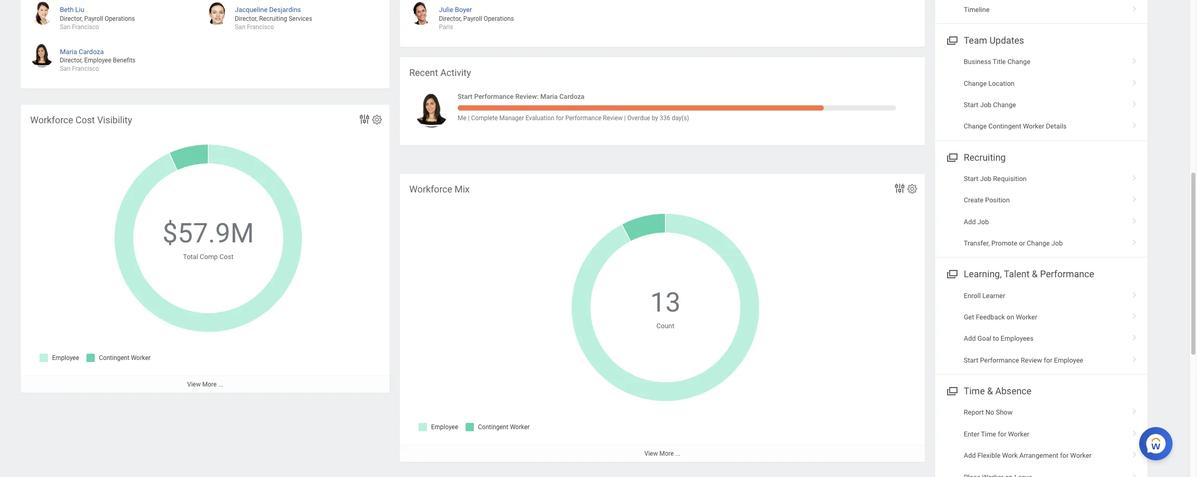 Task type: describe. For each thing, give the bounding box(es) containing it.
julie boyer
[[439, 6, 472, 14]]

report
[[964, 409, 984, 417]]

chevron right image for add flexible work arrangement for worker
[[1128, 449, 1142, 459]]

jacqueline desjardins list item
[[205, 2, 380, 31]]

change location link
[[935, 73, 1148, 94]]

chevron right image for change location
[[1128, 76, 1142, 86]]

configure and view chart data image
[[894, 182, 906, 195]]

learning,
[[964, 269, 1002, 280]]

count
[[657, 322, 675, 330]]

maria cardoza
[[60, 48, 104, 56]]

goal
[[978, 335, 992, 343]]

review inside recent activity element
[[603, 114, 623, 122]]

change inside business title change 'link'
[[1008, 58, 1031, 66]]

start for start performance review:  maria cardoza
[[458, 93, 473, 101]]

jacqueline desjardins
[[235, 6, 301, 14]]

change inside change location link
[[964, 79, 987, 87]]

list containing beth liu
[[30, 0, 380, 80]]

configure workforce cost visibility image
[[371, 114, 383, 126]]

performance up the enroll learner link
[[1040, 269, 1095, 280]]

transfer,
[[964, 240, 990, 247]]

talent
[[1004, 269, 1030, 280]]

to
[[993, 335, 999, 343]]

13
[[650, 287, 681, 319]]

employees
[[1001, 335, 1034, 343]]

workforce cost visibility element
[[21, 105, 390, 393]]

flexible
[[978, 452, 1001, 460]]

boyer
[[455, 6, 472, 14]]

start job change
[[964, 101, 1016, 109]]

san for beth liu
[[60, 23, 70, 31]]

add flexible work arrangement for worker
[[964, 452, 1092, 460]]

13 button
[[650, 285, 682, 321]]

add job
[[964, 218, 989, 226]]

francisco for cardoza
[[72, 65, 99, 73]]

beth
[[60, 6, 74, 14]]

enroll
[[964, 292, 981, 300]]

7 chevron right image from the top
[[1128, 470, 1142, 478]]

director, for maria
[[60, 57, 83, 64]]

or
[[1019, 240, 1025, 247]]

director, for julie
[[439, 15, 462, 22]]

employee inside director, employee benefits san francisco
[[84, 57, 111, 64]]

chevron right image for add goal to employees
[[1128, 331, 1142, 342]]

view more ... link for $57.9m
[[21, 376, 390, 393]]

contingent
[[989, 123, 1022, 130]]

payroll for liu
[[84, 15, 103, 22]]

transfer, promote or change job
[[964, 240, 1063, 247]]

chevron right image for start job requisition
[[1128, 171, 1142, 182]]

desjardins
[[269, 6, 301, 14]]

enroll learner
[[964, 292, 1006, 300]]

paris
[[439, 23, 453, 31]]

job for start job requisition
[[980, 175, 992, 183]]

benefits
[[113, 57, 136, 64]]

transfer, promote or change job link
[[935, 233, 1148, 254]]

julie boyer list item
[[409, 2, 663, 31]]

total
[[183, 253, 198, 261]]

beth liu list item
[[30, 2, 205, 31]]

1 horizontal spatial recruiting
[[964, 152, 1006, 163]]

liu
[[75, 6, 84, 14]]

change contingent worker details
[[964, 123, 1067, 130]]

location
[[989, 79, 1015, 87]]

cost inside the $57.9m total comp cost
[[220, 253, 234, 261]]

arrangement
[[1020, 452, 1059, 460]]

manager
[[500, 114, 524, 122]]

recruiting inside director, recruiting services san francisco
[[259, 15, 287, 22]]

add for time
[[964, 452, 976, 460]]

... for 13
[[676, 451, 680, 458]]

start performance review for employee
[[964, 357, 1084, 364]]

create
[[964, 196, 984, 204]]

menu group image for recruiting
[[945, 150, 959, 164]]

list for team updates
[[935, 51, 1148, 137]]

for inside recent activity element
[[556, 114, 564, 122]]

job for add job
[[978, 218, 989, 226]]

change contingent worker details link
[[935, 116, 1148, 137]]

payroll for boyer
[[463, 15, 482, 22]]

13 count
[[650, 287, 681, 330]]

1 horizontal spatial &
[[1032, 269, 1038, 280]]

day(s)
[[672, 114, 689, 122]]

0 horizontal spatial cost
[[76, 115, 95, 126]]

add goal to employees
[[964, 335, 1034, 343]]

report no show link
[[935, 402, 1148, 424]]

title
[[993, 58, 1006, 66]]

job for start job change
[[980, 101, 992, 109]]

evaluation
[[526, 114, 555, 122]]

view for $57.9m
[[187, 381, 201, 389]]

more for $57.9m
[[202, 381, 217, 389]]

$57.9m total comp cost
[[163, 218, 254, 261]]

chevron right image for report no show
[[1128, 405, 1142, 416]]

maria cardoza list item
[[30, 44, 205, 73]]

get
[[964, 314, 974, 321]]

view more ... link for 13
[[400, 445, 925, 463]]

details
[[1046, 123, 1067, 130]]

report no show
[[964, 409, 1013, 417]]

add flexible work arrangement for worker link
[[935, 445, 1148, 467]]

review inside 'list'
[[1021, 357, 1042, 364]]

1 vertical spatial &
[[987, 386, 993, 397]]

worker left details
[[1023, 123, 1045, 130]]

visibility
[[97, 115, 132, 126]]

me  |  complete manager evaluation for performance review  |  overdue by 336 day(s)
[[458, 114, 689, 122]]

add job link
[[935, 211, 1148, 233]]

create position
[[964, 196, 1010, 204]]

chevron right image for timeline
[[1128, 2, 1142, 12]]

enter time for worker link
[[935, 424, 1148, 445]]

chevron right image for enter time for worker
[[1128, 427, 1142, 437]]

workforce mix
[[409, 184, 470, 195]]

1 vertical spatial time
[[981, 431, 997, 438]]

change location
[[964, 79, 1015, 87]]

... for $57.9m
[[218, 381, 223, 389]]

workforce for 13
[[409, 184, 452, 195]]

director, recruiting services san francisco
[[235, 15, 312, 31]]

job down add job link
[[1052, 240, 1063, 247]]

chevron right image for enroll learner
[[1128, 288, 1142, 299]]

worker right on
[[1016, 314, 1038, 321]]

on
[[1007, 314, 1015, 321]]

for down the add goal to employees link
[[1044, 357, 1053, 364]]

mix
[[455, 184, 470, 195]]

by
[[652, 114, 658, 122]]

get feedback on worker
[[964, 314, 1038, 321]]

no
[[986, 409, 995, 417]]

for down show
[[998, 431, 1007, 438]]

performance right evaluation
[[565, 114, 602, 122]]

for right arrangement
[[1060, 452, 1069, 460]]

workforce cost visibility
[[30, 115, 132, 126]]

configure workforce mix image
[[907, 183, 918, 195]]



Task type: locate. For each thing, give the bounding box(es) containing it.
0 vertical spatial workforce
[[30, 115, 73, 126]]

more for 13
[[660, 451, 674, 458]]

4 chevron right image from the top
[[1128, 119, 1142, 129]]

| right me
[[468, 114, 470, 122]]

0 vertical spatial cardoza
[[79, 48, 104, 56]]

director, inside 'director, payroll operations paris'
[[439, 15, 462, 22]]

enter
[[964, 431, 980, 438]]

chevron right image inside the enroll learner link
[[1128, 288, 1142, 299]]

1 vertical spatial ...
[[676, 451, 680, 458]]

view more ... for $57.9m
[[187, 381, 223, 389]]

1 vertical spatial cost
[[220, 253, 234, 261]]

recent activity element
[[400, 57, 925, 145]]

1 vertical spatial maria
[[541, 93, 558, 101]]

add inside the add goal to employees link
[[964, 335, 976, 343]]

chevron right image for transfer, promote or change job
[[1128, 236, 1142, 246]]

0 horizontal spatial employee
[[84, 57, 111, 64]]

start for start job change
[[964, 101, 979, 109]]

0 vertical spatial recruiting
[[259, 15, 287, 22]]

operations
[[105, 15, 135, 22], [484, 15, 514, 22]]

add
[[964, 218, 976, 226], [964, 335, 976, 343], [964, 452, 976, 460]]

cardoza up me  |  complete manager evaluation for performance review  |  overdue by 336 day(s)
[[560, 93, 585, 101]]

san for maria cardoza
[[60, 65, 70, 73]]

6 chevron right image from the top
[[1128, 449, 1142, 459]]

chevron right image inside start performance review for employee link
[[1128, 353, 1142, 363]]

|
[[468, 114, 470, 122], [624, 114, 626, 122]]

1 vertical spatial view
[[645, 451, 658, 458]]

3 chevron right image from the top
[[1128, 353, 1142, 363]]

chevron right image inside start job requisition link
[[1128, 171, 1142, 182]]

336
[[660, 114, 670, 122]]

director, employee benefits san francisco
[[60, 57, 136, 73]]

recruiting down jacqueline desjardins
[[259, 15, 287, 22]]

services
[[289, 15, 312, 22]]

cost
[[76, 115, 95, 126], [220, 253, 234, 261]]

director, for beth
[[60, 15, 83, 22]]

1 vertical spatial add
[[964, 335, 976, 343]]

change inside start job change link
[[993, 101, 1016, 109]]

1 vertical spatial recruiting
[[964, 152, 1006, 163]]

san down maria cardoza
[[60, 65, 70, 73]]

review:
[[515, 93, 539, 101]]

0 horizontal spatial |
[[468, 114, 470, 122]]

more inside workforce mix element
[[660, 451, 674, 458]]

9 chevron right image from the top
[[1128, 310, 1142, 320]]

team updates
[[964, 35, 1024, 46]]

list containing start job requisition
[[935, 168, 1148, 254]]

0 vertical spatial &
[[1032, 269, 1038, 280]]

director, payroll operations san francisco
[[60, 15, 135, 31]]

0 horizontal spatial cardoza
[[79, 48, 104, 56]]

chevron right image inside start job change link
[[1128, 97, 1142, 108]]

julie
[[439, 6, 453, 14]]

0 horizontal spatial view more ...
[[187, 381, 223, 389]]

0 vertical spatial menu group image
[[945, 150, 959, 164]]

1 | from the left
[[468, 114, 470, 122]]

1 horizontal spatial view
[[645, 451, 658, 458]]

list containing business title change
[[935, 51, 1148, 137]]

0 vertical spatial view
[[187, 381, 201, 389]]

0 vertical spatial ...
[[218, 381, 223, 389]]

list for learning, talent & performance
[[935, 285, 1148, 371]]

10 chevron right image from the top
[[1128, 331, 1142, 342]]

1 vertical spatial view more ...
[[645, 451, 680, 458]]

timeline
[[964, 6, 990, 13]]

1 vertical spatial menu group image
[[945, 384, 959, 398]]

2 add from the top
[[964, 335, 976, 343]]

chevron right image inside change contingent worker details link
[[1128, 119, 1142, 129]]

configure and view chart data image
[[358, 113, 371, 126]]

1 vertical spatial review
[[1021, 357, 1042, 364]]

1 horizontal spatial cardoza
[[560, 93, 585, 101]]

add left flexible
[[964, 452, 976, 460]]

view more ... for 13
[[645, 451, 680, 458]]

1 chevron right image from the top
[[1128, 76, 1142, 86]]

5 chevron right image from the top
[[1128, 171, 1142, 182]]

chevron right image
[[1128, 2, 1142, 12], [1128, 54, 1142, 65], [1128, 97, 1142, 108], [1128, 119, 1142, 129], [1128, 171, 1142, 182], [1128, 214, 1142, 225], [1128, 236, 1142, 246], [1128, 288, 1142, 299], [1128, 310, 1142, 320], [1128, 331, 1142, 342]]

view inside the workforce cost visibility element
[[187, 381, 201, 389]]

0 horizontal spatial &
[[987, 386, 993, 397]]

change inside transfer, promote or change job link
[[1027, 240, 1050, 247]]

san inside director, payroll operations san francisco
[[60, 23, 70, 31]]

view more ... inside the workforce cost visibility element
[[187, 381, 223, 389]]

payroll inside 'director, payroll operations paris'
[[463, 15, 482, 22]]

director, payroll operations paris
[[439, 15, 514, 31]]

chevron right image inside get feedback on worker link
[[1128, 310, 1142, 320]]

& up no
[[987, 386, 993, 397]]

chevron right image inside timeline link
[[1128, 2, 1142, 12]]

director, inside director, payroll operations san francisco
[[60, 15, 83, 22]]

time right enter
[[981, 431, 997, 438]]

0 horizontal spatial operations
[[105, 15, 135, 22]]

cost right comp
[[220, 253, 234, 261]]

menu group image
[[945, 33, 959, 47], [945, 384, 959, 398]]

worker right arrangement
[[1071, 452, 1092, 460]]

1 horizontal spatial |
[[624, 114, 626, 122]]

francisco for liu
[[72, 23, 99, 31]]

payroll inside director, payroll operations san francisco
[[84, 15, 103, 22]]

start job change link
[[935, 94, 1148, 116]]

4 chevron right image from the top
[[1128, 405, 1142, 416]]

&
[[1032, 269, 1038, 280], [987, 386, 993, 397]]

work
[[1002, 452, 1018, 460]]

2 payroll from the left
[[463, 15, 482, 22]]

job up the create position
[[980, 175, 992, 183]]

francisco inside director, payroll operations san francisco
[[72, 23, 99, 31]]

francisco down jacqueline desjardins
[[247, 23, 274, 31]]

start job requisition link
[[935, 168, 1148, 190]]

maria up director, employee benefits san francisco
[[60, 48, 77, 56]]

list
[[30, 0, 380, 80], [935, 51, 1148, 137], [935, 168, 1148, 254], [935, 285, 1148, 371], [935, 402, 1148, 478]]

business title change link
[[935, 51, 1148, 73]]

chevron right image for add job
[[1128, 214, 1142, 225]]

francisco for desjardins
[[247, 23, 274, 31]]

2 operations from the left
[[484, 15, 514, 22]]

0 horizontal spatial workforce
[[30, 115, 73, 126]]

activity
[[441, 67, 471, 78]]

performance inside start performance review for employee link
[[980, 357, 1019, 364]]

1 horizontal spatial cost
[[220, 253, 234, 261]]

enroll learner link
[[935, 285, 1148, 307]]

0 vertical spatial view more ...
[[187, 381, 223, 389]]

0 horizontal spatial maria
[[60, 48, 77, 56]]

chevron right image for start performance review for employee
[[1128, 353, 1142, 363]]

cardoza inside recent activity element
[[560, 93, 585, 101]]

start performance review for employee link
[[935, 350, 1148, 371]]

operations for julie boyer
[[484, 15, 514, 22]]

2 menu group image from the top
[[945, 384, 959, 398]]

1 vertical spatial employee
[[1054, 357, 1084, 364]]

job down change location
[[980, 101, 992, 109]]

workforce
[[30, 115, 73, 126], [409, 184, 452, 195]]

0 horizontal spatial review
[[603, 114, 623, 122]]

view for 13
[[645, 451, 658, 458]]

cardoza
[[79, 48, 104, 56], [560, 93, 585, 101]]

maria inside recent activity element
[[541, 93, 558, 101]]

add inside add flexible work arrangement for worker link
[[964, 452, 976, 460]]

menu group image left team
[[945, 33, 959, 47]]

1 chevron right image from the top
[[1128, 2, 1142, 12]]

requisition
[[993, 175, 1027, 183]]

director, down jacqueline
[[235, 15, 258, 22]]

director, for jacqueline
[[235, 15, 258, 22]]

add inside add job link
[[964, 218, 976, 226]]

5 chevron right image from the top
[[1128, 427, 1142, 437]]

start for start performance review for employee
[[964, 357, 979, 364]]

0 vertical spatial employee
[[84, 57, 111, 64]]

0 vertical spatial more
[[202, 381, 217, 389]]

director, up the paris
[[439, 15, 462, 22]]

payroll down boyer
[[463, 15, 482, 22]]

0 horizontal spatial view
[[187, 381, 201, 389]]

operations for beth liu
[[105, 15, 135, 22]]

demo_f070.png image
[[415, 93, 449, 128]]

workforce mix element
[[400, 174, 925, 463]]

2 chevron right image from the top
[[1128, 193, 1142, 203]]

san down jacqueline
[[235, 23, 245, 31]]

0 vertical spatial menu group image
[[945, 33, 959, 47]]

add down create
[[964, 218, 976, 226]]

performance down add goal to employees
[[980, 357, 1019, 364]]

create position link
[[935, 190, 1148, 211]]

performance up complete
[[474, 93, 514, 101]]

... inside the workforce cost visibility element
[[218, 381, 223, 389]]

review down the add goal to employees link
[[1021, 357, 1042, 364]]

timeline link
[[935, 0, 1148, 20]]

operations inside 'director, payroll operations paris'
[[484, 15, 514, 22]]

francisco inside director, employee benefits san francisco
[[72, 65, 99, 73]]

view inside workforce mix element
[[645, 451, 658, 458]]

beth liu link
[[60, 4, 84, 14]]

chevron right image inside add flexible work arrangement for worker link
[[1128, 449, 1142, 459]]

1 horizontal spatial ...
[[676, 451, 680, 458]]

time up "report"
[[964, 386, 985, 397]]

1 horizontal spatial view more ... link
[[400, 445, 925, 463]]

1 vertical spatial view more ... link
[[400, 445, 925, 463]]

director, down maria cardoza
[[60, 57, 83, 64]]

maria
[[60, 48, 77, 56], [541, 93, 558, 101]]

payroll down liu
[[84, 15, 103, 22]]

julie boyer link
[[439, 4, 472, 14]]

maria cardoza link
[[60, 46, 104, 56]]

performance
[[474, 93, 514, 101], [565, 114, 602, 122], [1040, 269, 1095, 280], [980, 357, 1019, 364]]

chevron right image
[[1128, 76, 1142, 86], [1128, 193, 1142, 203], [1128, 353, 1142, 363], [1128, 405, 1142, 416], [1128, 427, 1142, 437], [1128, 449, 1142, 459], [1128, 470, 1142, 478]]

1 horizontal spatial view more ...
[[645, 451, 680, 458]]

menu group image for learning, talent & performance
[[945, 267, 959, 281]]

add left goal
[[964, 335, 976, 343]]

2 vertical spatial add
[[964, 452, 976, 460]]

list for time & absence
[[935, 402, 1148, 478]]

0 vertical spatial review
[[603, 114, 623, 122]]

business
[[964, 58, 991, 66]]

1 operations from the left
[[105, 15, 135, 22]]

position
[[985, 196, 1010, 204]]

start performance review:  maria cardoza
[[458, 93, 585, 101]]

start up create
[[964, 175, 979, 183]]

job down the create position
[[978, 218, 989, 226]]

list for recruiting
[[935, 168, 1148, 254]]

1 vertical spatial cardoza
[[560, 93, 585, 101]]

start down goal
[[964, 357, 979, 364]]

chevron right image inside add job link
[[1128, 214, 1142, 225]]

start inside recent activity element
[[458, 93, 473, 101]]

show
[[996, 409, 1013, 417]]

maria inside "list item"
[[60, 48, 77, 56]]

2 | from the left
[[624, 114, 626, 122]]

payroll
[[84, 15, 103, 22], [463, 15, 482, 22]]

francisco down maria cardoza
[[72, 65, 99, 73]]

| left 'overdue'
[[624, 114, 626, 122]]

learning, talent & performance
[[964, 269, 1095, 280]]

1 horizontal spatial payroll
[[463, 15, 482, 22]]

7 chevron right image from the top
[[1128, 236, 1142, 246]]

0 horizontal spatial payroll
[[84, 15, 103, 22]]

more inside the workforce cost visibility element
[[202, 381, 217, 389]]

1 add from the top
[[964, 218, 976, 226]]

recent
[[409, 67, 438, 78]]

change down start job change
[[964, 123, 987, 130]]

employee down the add goal to employees link
[[1054, 357, 1084, 364]]

& right talent
[[1032, 269, 1038, 280]]

san inside director, recruiting services san francisco
[[235, 23, 245, 31]]

chevron right image for create position
[[1128, 193, 1142, 203]]

worker up work
[[1008, 431, 1030, 438]]

time & absence
[[964, 386, 1032, 397]]

operations inside director, payroll operations san francisco
[[105, 15, 135, 22]]

updates
[[990, 35, 1024, 46]]

chevron right image for get feedback on worker
[[1128, 310, 1142, 320]]

list containing report no show
[[935, 402, 1148, 478]]

$57.9m button
[[163, 216, 256, 252]]

1 payroll from the left
[[84, 15, 103, 22]]

0 horizontal spatial view more ... link
[[21, 376, 390, 393]]

change up contingent
[[993, 101, 1016, 109]]

change right the title
[[1008, 58, 1031, 66]]

cardoza up director, employee benefits san francisco
[[79, 48, 104, 56]]

0 horizontal spatial ...
[[218, 381, 223, 389]]

0 vertical spatial time
[[964, 386, 985, 397]]

3 add from the top
[[964, 452, 976, 460]]

chevron right image inside change location link
[[1128, 76, 1142, 86]]

jacqueline desjardins link
[[235, 4, 301, 14]]

chevron right image inside enter time for worker link
[[1128, 427, 1142, 437]]

add goal to employees link
[[935, 328, 1148, 350]]

0 vertical spatial maria
[[60, 48, 77, 56]]

list containing enroll learner
[[935, 285, 1148, 371]]

chevron right image for change contingent worker details
[[1128, 119, 1142, 129]]

8 chevron right image from the top
[[1128, 288, 1142, 299]]

beth liu
[[60, 6, 84, 14]]

1 horizontal spatial more
[[660, 451, 674, 458]]

review
[[603, 114, 623, 122], [1021, 357, 1042, 364]]

complete
[[471, 114, 498, 122]]

promote
[[992, 240, 1018, 247]]

cost left visibility
[[76, 115, 95, 126]]

1 vertical spatial menu group image
[[945, 267, 959, 281]]

san down beth
[[60, 23, 70, 31]]

chevron right image inside the add goal to employees link
[[1128, 331, 1142, 342]]

$57.9m
[[163, 218, 254, 250]]

san inside director, employee benefits san francisco
[[60, 65, 70, 73]]

1 horizontal spatial review
[[1021, 357, 1042, 364]]

feedback
[[976, 314, 1005, 321]]

job
[[980, 101, 992, 109], [980, 175, 992, 183], [978, 218, 989, 226], [1052, 240, 1063, 247]]

chevron right image inside create position link
[[1128, 193, 1142, 203]]

0 vertical spatial add
[[964, 218, 976, 226]]

for right evaluation
[[556, 114, 564, 122]]

recruiting up start job requisition
[[964, 152, 1006, 163]]

chevron right image for business title change
[[1128, 54, 1142, 65]]

me
[[458, 114, 467, 122]]

change inside change contingent worker details link
[[964, 123, 987, 130]]

chevron right image inside business title change 'link'
[[1128, 54, 1142, 65]]

3 chevron right image from the top
[[1128, 97, 1142, 108]]

0 horizontal spatial recruiting
[[259, 15, 287, 22]]

comp
[[200, 253, 218, 261]]

francisco down liu
[[72, 23, 99, 31]]

chevron right image inside transfer, promote or change job link
[[1128, 236, 1142, 246]]

learner
[[983, 292, 1006, 300]]

0 horizontal spatial more
[[202, 381, 217, 389]]

1 vertical spatial workforce
[[409, 184, 452, 195]]

1 horizontal spatial employee
[[1054, 357, 1084, 364]]

get feedback on worker link
[[935, 307, 1148, 328]]

start down change location
[[964, 101, 979, 109]]

2 chevron right image from the top
[[1128, 54, 1142, 65]]

2 menu group image from the top
[[945, 267, 959, 281]]

... inside workforce mix element
[[676, 451, 680, 458]]

change right or
[[1027, 240, 1050, 247]]

start for start job requisition
[[964, 175, 979, 183]]

francisco inside director, recruiting services san francisco
[[247, 23, 274, 31]]

1 menu group image from the top
[[945, 150, 959, 164]]

enter time for worker
[[964, 431, 1030, 438]]

menu group image for team updates
[[945, 33, 959, 47]]

0 vertical spatial view more ... link
[[21, 376, 390, 393]]

director, inside director, recruiting services san francisco
[[235, 15, 258, 22]]

change down business
[[964, 79, 987, 87]]

chevron right image inside 'report no show' 'link'
[[1128, 405, 1142, 416]]

director, inside director, employee benefits san francisco
[[60, 57, 83, 64]]

menu group image left 'time & absence'
[[945, 384, 959, 398]]

employee down maria cardoza
[[84, 57, 111, 64]]

director,
[[60, 15, 83, 22], [235, 15, 258, 22], [439, 15, 462, 22], [60, 57, 83, 64]]

maria right review:
[[541, 93, 558, 101]]

chevron right image for start job change
[[1128, 97, 1142, 108]]

1 horizontal spatial maria
[[541, 93, 558, 101]]

add for learning,
[[964, 335, 976, 343]]

absence
[[996, 386, 1032, 397]]

recruiting
[[259, 15, 287, 22], [964, 152, 1006, 163]]

1 vertical spatial more
[[660, 451, 674, 458]]

6 chevron right image from the top
[[1128, 214, 1142, 225]]

start job requisition
[[964, 175, 1027, 183]]

1 horizontal spatial workforce
[[409, 184, 452, 195]]

business title change
[[964, 58, 1031, 66]]

menu group image
[[945, 150, 959, 164], [945, 267, 959, 281]]

0 vertical spatial cost
[[76, 115, 95, 126]]

overdue
[[627, 114, 650, 122]]

workforce for $57.9m
[[30, 115, 73, 126]]

jacqueline
[[235, 6, 268, 14]]

menu group image for time & absence
[[945, 384, 959, 398]]

view more ... link
[[21, 376, 390, 393], [400, 445, 925, 463]]

director, down beth liu
[[60, 15, 83, 22]]

1 menu group image from the top
[[945, 33, 959, 47]]

san for jacqueline desjardins
[[235, 23, 245, 31]]

cardoza inside maria cardoza link
[[79, 48, 104, 56]]

review left 'overdue'
[[603, 114, 623, 122]]

1 horizontal spatial operations
[[484, 15, 514, 22]]

start up me
[[458, 93, 473, 101]]

view more ... inside workforce mix element
[[645, 451, 680, 458]]



Task type: vqa. For each thing, say whether or not it's contained in the screenshot.
Goal
yes



